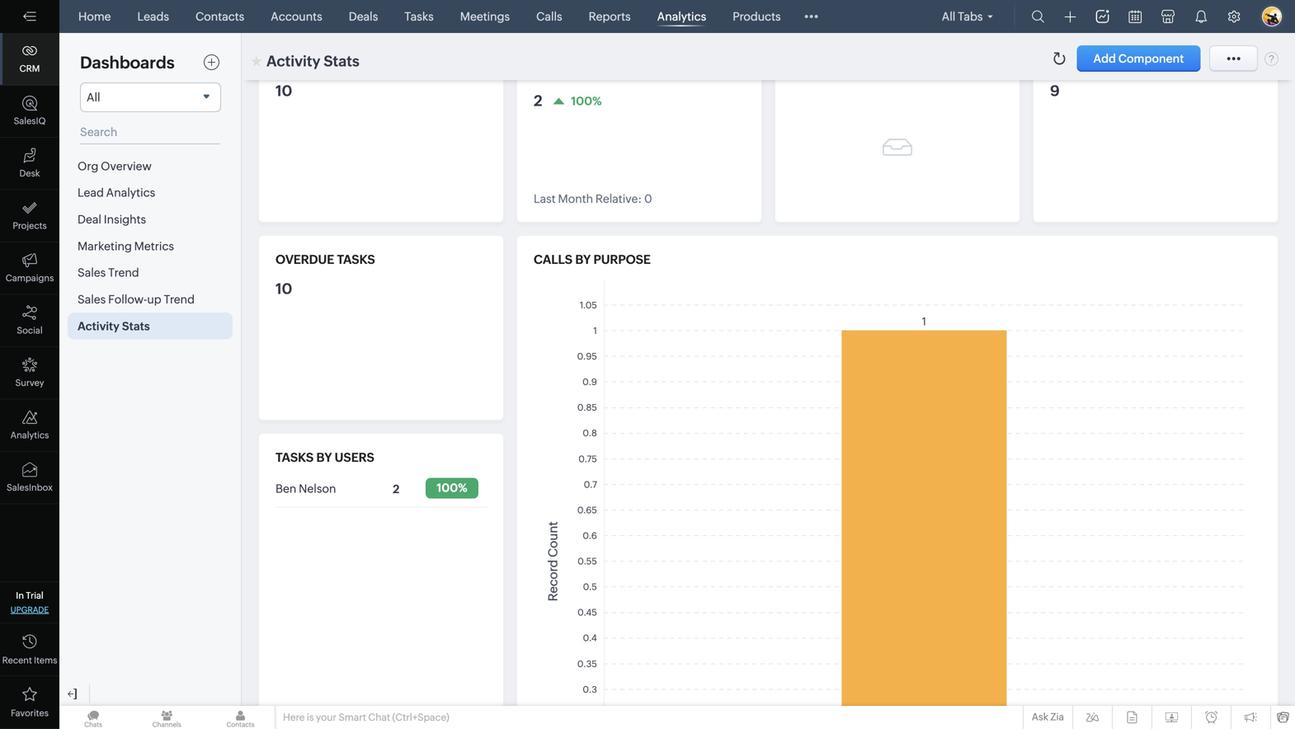 Task type: locate. For each thing, give the bounding box(es) containing it.
ask
[[1032, 712, 1049, 723]]

accounts link
[[264, 0, 329, 33]]

1 vertical spatial analytics
[[10, 430, 49, 441]]

analytics
[[657, 10, 707, 23], [10, 430, 49, 441]]

0 vertical spatial analytics
[[657, 10, 707, 23]]

is
[[307, 712, 314, 723]]

analytics link right the reports at the left top
[[651, 0, 713, 33]]

social link
[[0, 295, 59, 347]]

campaigns
[[6, 273, 54, 283]]

0 horizontal spatial analytics
[[10, 430, 49, 441]]

salesiq
[[14, 116, 46, 126]]

channels image
[[133, 706, 201, 729]]

calls link
[[530, 0, 569, 33]]

deals
[[349, 10, 378, 23]]

chats image
[[59, 706, 127, 729]]

configure settings image
[[1228, 10, 1241, 23]]

analytics up salesinbox link
[[10, 430, 49, 441]]

calendar image
[[1129, 10, 1142, 23]]

0 vertical spatial analytics link
[[651, 0, 713, 33]]

campaigns link
[[0, 243, 59, 295]]

accounts
[[271, 10, 322, 23]]

recent items
[[2, 656, 57, 666]]

sales motivator image
[[1096, 10, 1109, 23]]

1 vertical spatial analytics link
[[0, 400, 59, 452]]

products link
[[726, 0, 788, 33]]

crm
[[19, 64, 40, 74]]

ask zia
[[1032, 712, 1064, 723]]

0 horizontal spatial analytics link
[[0, 400, 59, 452]]

reports
[[589, 10, 631, 23]]

analytics link
[[651, 0, 713, 33], [0, 400, 59, 452]]

1 horizontal spatial analytics link
[[651, 0, 713, 33]]

meetings link
[[454, 0, 517, 33]]

favorites
[[11, 708, 49, 719]]

survey link
[[0, 347, 59, 400]]

analytics link down 'survey'
[[0, 400, 59, 452]]

all
[[942, 10, 956, 23]]

salesiq link
[[0, 85, 59, 138]]

analytics right the reports at the left top
[[657, 10, 707, 23]]

survey
[[15, 378, 44, 388]]

(ctrl+space)
[[392, 712, 450, 723]]

1 horizontal spatial analytics
[[657, 10, 707, 23]]

upgrade
[[10, 605, 49, 615]]



Task type: describe. For each thing, give the bounding box(es) containing it.
quick actions image
[[1065, 11, 1076, 23]]

all tabs
[[942, 10, 983, 23]]

notifications image
[[1195, 10, 1208, 23]]

items
[[34, 656, 57, 666]]

tasks link
[[398, 0, 440, 33]]

contacts image
[[207, 706, 274, 729]]

here
[[283, 712, 305, 723]]

contacts link
[[189, 0, 251, 33]]

crm link
[[0, 33, 59, 85]]

social
[[17, 326, 43, 336]]

tabs
[[958, 10, 983, 23]]

projects link
[[0, 190, 59, 243]]

in
[[16, 591, 24, 601]]

desk link
[[0, 138, 59, 190]]

deals link
[[342, 0, 385, 33]]

trial
[[26, 591, 43, 601]]

projects
[[13, 221, 47, 231]]

zia
[[1051, 712, 1064, 723]]

chat
[[368, 712, 390, 723]]

calls
[[536, 10, 562, 23]]

meetings
[[460, 10, 510, 23]]

contacts
[[196, 10, 244, 23]]

recent
[[2, 656, 32, 666]]

home link
[[72, 0, 118, 33]]

home
[[78, 10, 111, 23]]

desk
[[19, 168, 40, 179]]

salesinbox
[[7, 483, 53, 493]]

reports link
[[582, 0, 638, 33]]

leads link
[[131, 0, 176, 33]]

leads
[[137, 10, 169, 23]]

smart
[[339, 712, 366, 723]]

marketplace image
[[1162, 10, 1175, 23]]

products
[[733, 10, 781, 23]]

in trial upgrade
[[10, 591, 49, 615]]

search image
[[1032, 10, 1045, 23]]

your
[[316, 712, 337, 723]]

tasks
[[405, 10, 434, 23]]

here is your smart chat (ctrl+space)
[[283, 712, 450, 723]]

salesinbox link
[[0, 452, 59, 505]]



Task type: vqa. For each thing, say whether or not it's contained in the screenshot.
"Ecommerce"
no



